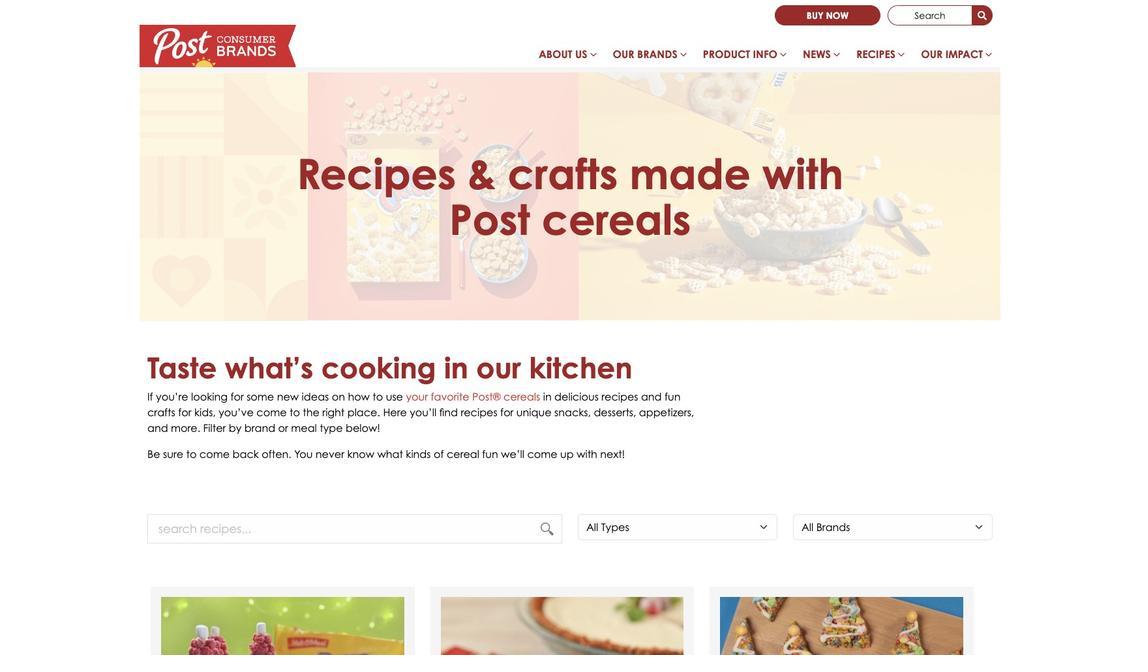 Task type: describe. For each thing, give the bounding box(es) containing it.
your favorite post® cereals link
[[406, 390, 541, 403]]

product info
[[703, 48, 778, 61]]

meal
[[291, 422, 317, 435]]

in inside in delicious recipes and fun crafts for kids, you've come to the right place. here you'll find recipes for unique snacks, desserts, appetizers, and more. filter by brand or meal type below!
[[544, 390, 552, 403]]

menu containing about us
[[531, 41, 1001, 72]]

our impact
[[922, 48, 984, 61]]

next!
[[601, 448, 625, 461]]

with inside 'recipes & crafts made with post cereals'
[[763, 148, 844, 199]]

buy now link
[[775, 5, 881, 25]]

0 horizontal spatial cereals
[[504, 390, 541, 403]]

if
[[148, 390, 153, 403]]

crafts inside in delicious recipes and fun crafts for kids, you've come to the right place. here you'll find recipes for unique snacks, desserts, appetizers, and more. filter by brand or meal type below!
[[148, 406, 175, 419]]

if you're looking for some new ideas on how to use your favorite post® cereals
[[148, 390, 541, 403]]

recipes for recipes & crafts made with post cereals
[[297, 148, 456, 199]]

taste
[[148, 350, 217, 385]]

come inside in delicious recipes and fun crafts for kids, you've come to the right place. here you'll find recipes for unique snacks, desserts, appetizers, and more. filter by brand or meal type below!
[[257, 406, 287, 419]]

what
[[378, 448, 403, 461]]

Search text field
[[888, 5, 973, 25]]

here
[[383, 406, 407, 419]]

kitchen
[[529, 350, 633, 385]]

1 horizontal spatial for
[[231, 390, 244, 403]]

be
[[148, 448, 160, 461]]

use
[[386, 390, 403, 403]]

recipes & crafts made with post cereals
[[297, 148, 844, 245]]

back
[[233, 448, 259, 461]]

know
[[348, 448, 375, 461]]

how
[[348, 390, 370, 403]]

some
[[247, 390, 274, 403]]

you
[[294, 448, 313, 461]]

brand
[[245, 422, 276, 435]]

about us
[[539, 48, 588, 61]]

taste what's cooking in our kitchen
[[148, 350, 633, 385]]

0 vertical spatial to
[[373, 390, 383, 403]]

2 horizontal spatial come
[[528, 448, 558, 461]]

be sure to come back often. you never know what kinds of cereal fun we'll come up with next!
[[148, 448, 625, 461]]

our brands link
[[605, 41, 696, 72]]

filter
[[203, 422, 226, 435]]

made
[[630, 148, 751, 199]]

0 vertical spatial in
[[444, 350, 469, 385]]

sure
[[163, 448, 183, 461]]

1 vertical spatial and
[[148, 422, 168, 435]]

delicious
[[555, 390, 599, 403]]

buy now
[[807, 10, 849, 21]]

malt-o-meal® santa hats recipe image
[[161, 597, 404, 655]]

0 horizontal spatial for
[[178, 406, 192, 419]]

we'll
[[501, 448, 525, 461]]

below!
[[346, 422, 381, 435]]

in delicious recipes and fun crafts for kids, you've come to the right place. here you'll find recipes for unique snacks, desserts, appetizers, and more. filter by brand or meal type below!
[[148, 390, 695, 435]]

right
[[323, 406, 345, 419]]

our brands
[[613, 48, 678, 61]]

cereals inside 'recipes & crafts made with post cereals'
[[542, 194, 691, 245]]

you're
[[156, 390, 188, 403]]

you'll
[[410, 406, 437, 419]]

type
[[320, 422, 343, 435]]

favorite
[[431, 390, 470, 403]]

product info link
[[696, 41, 796, 72]]

place.
[[348, 406, 381, 419]]

our for our brands
[[613, 48, 635, 61]]

cooking
[[322, 350, 436, 385]]

recipes for recipes
[[857, 48, 896, 61]]

grape nuts greek yogurt pie recipe image
[[441, 597, 684, 655]]

0 horizontal spatial to
[[186, 448, 197, 461]]

crafts inside 'recipes & crafts made with post cereals'
[[508, 148, 618, 199]]

about
[[539, 48, 573, 61]]

snacks,
[[555, 406, 591, 419]]



Task type: locate. For each thing, give the bounding box(es) containing it.
1 horizontal spatial in
[[544, 390, 552, 403]]

now
[[827, 10, 849, 21]]

0 vertical spatial with
[[763, 148, 844, 199]]

1 horizontal spatial cereals
[[542, 194, 691, 245]]

info
[[754, 48, 778, 61]]

1 horizontal spatial with
[[763, 148, 844, 199]]

us
[[576, 48, 588, 61]]

on
[[332, 390, 345, 403]]

our
[[613, 48, 635, 61], [922, 48, 943, 61]]

1 horizontal spatial our
[[922, 48, 943, 61]]

&
[[468, 148, 496, 199]]

0 horizontal spatial fun
[[483, 448, 499, 461]]

a photo of a box and bowls of waffle crisp next to a photo of honeycombs being poured into a bowl image
[[140, 72, 1001, 321]]

never
[[316, 448, 345, 461]]

1 vertical spatial cereals
[[504, 390, 541, 403]]

what's
[[225, 350, 314, 385]]

find
[[440, 406, 458, 419]]

come down some
[[257, 406, 287, 419]]

0 horizontal spatial with
[[577, 448, 598, 461]]

to right sure
[[186, 448, 197, 461]]

news link
[[796, 41, 849, 72]]

0 horizontal spatial our
[[613, 48, 635, 61]]

cereals
[[542, 194, 691, 245], [504, 390, 541, 403]]

1 horizontal spatial fun
[[665, 390, 681, 403]]

buy now menu item
[[775, 5, 881, 25]]

for up 'you've' in the bottom left of the page
[[231, 390, 244, 403]]

1 horizontal spatial recipes
[[602, 390, 639, 403]]

in up unique
[[544, 390, 552, 403]]

0 vertical spatial cereals
[[542, 194, 691, 245]]

recipes link
[[849, 41, 914, 72]]

our impact link
[[914, 41, 1001, 72]]

post consumer brands image
[[140, 25, 296, 67]]

0 horizontal spatial in
[[444, 350, 469, 385]]

for
[[231, 390, 244, 403], [178, 406, 192, 419], [501, 406, 514, 419]]

unique
[[517, 406, 552, 419]]

search image
[[978, 12, 988, 21]]

news
[[804, 48, 832, 61]]

1 horizontal spatial recipes
[[857, 48, 896, 61]]

up
[[561, 448, 574, 461]]

come left the up
[[528, 448, 558, 461]]

0 horizontal spatial recipes
[[297, 148, 456, 199]]

1 vertical spatial to
[[290, 406, 300, 419]]

looking
[[191, 390, 228, 403]]

appetizers,
[[640, 406, 695, 419]]

ideas
[[302, 390, 329, 403]]

1 vertical spatial crafts
[[148, 406, 175, 419]]

by
[[229, 422, 242, 435]]

0 vertical spatial crafts
[[508, 148, 618, 199]]

impact
[[946, 48, 984, 61]]

1 horizontal spatial and
[[642, 390, 662, 403]]

to inside in delicious recipes and fun crafts for kids, you've come to the right place. here you'll find recipes for unique snacks, desserts, appetizers, and more. filter by brand or meal type below!
[[290, 406, 300, 419]]

and up be
[[148, 422, 168, 435]]

menu
[[531, 41, 1001, 72]]

1 vertical spatial recipes
[[297, 148, 456, 199]]

you've
[[219, 406, 254, 419]]

the
[[303, 406, 320, 419]]

0 horizontal spatial and
[[148, 422, 168, 435]]

post
[[449, 194, 531, 245]]

product
[[703, 48, 751, 61]]

1 horizontal spatial crafts
[[508, 148, 618, 199]]

fun up appetizers,
[[665, 390, 681, 403]]

for down post®
[[501, 406, 514, 419]]

often.
[[262, 448, 292, 461]]

our for our impact
[[922, 48, 943, 61]]

1 horizontal spatial come
[[257, 406, 287, 419]]

and up appetizers,
[[642, 390, 662, 403]]

and
[[642, 390, 662, 403], [148, 422, 168, 435]]

fun
[[665, 390, 681, 403], [483, 448, 499, 461]]

fun left we'll
[[483, 448, 499, 461]]

recipes down your favorite post® cereals link
[[461, 406, 498, 419]]

1 vertical spatial with
[[577, 448, 598, 461]]

1 vertical spatial fun
[[483, 448, 499, 461]]

kinds
[[406, 448, 431, 461]]

our left impact
[[922, 48, 943, 61]]

recipes
[[857, 48, 896, 61], [297, 148, 456, 199]]

or
[[278, 422, 288, 435]]

1 our from the left
[[613, 48, 635, 61]]

0 horizontal spatial come
[[200, 448, 230, 461]]

2 our from the left
[[922, 48, 943, 61]]

crafts
[[508, 148, 618, 199], [148, 406, 175, 419]]

recipes up "desserts,"
[[602, 390, 639, 403]]

our
[[477, 350, 521, 385]]

1 horizontal spatial to
[[290, 406, 300, 419]]

None search field
[[888, 5, 993, 25]]

our left brands
[[613, 48, 635, 61]]

brands
[[638, 48, 678, 61]]

fun inside in delicious recipes and fun crafts for kids, you've come to the right place. here you'll find recipes for unique snacks, desserts, appetizers, and more. filter by brand or meal type below!
[[665, 390, 681, 403]]

come down 'filter'
[[200, 448, 230, 461]]

new
[[277, 390, 299, 403]]

0 vertical spatial fun
[[665, 390, 681, 403]]

0 vertical spatial recipes
[[857, 48, 896, 61]]

0 horizontal spatial crafts
[[148, 406, 175, 419]]

0 vertical spatial recipes
[[602, 390, 639, 403]]

buy
[[807, 10, 824, 21]]

about us link
[[531, 41, 605, 72]]

2 horizontal spatial for
[[501, 406, 514, 419]]

desserts,
[[594, 406, 637, 419]]

post®
[[473, 390, 501, 403]]

2 vertical spatial to
[[186, 448, 197, 461]]

your
[[406, 390, 428, 403]]

search recipes... text field
[[148, 514, 563, 544]]

recipes inside 'recipes & crafts made with post cereals'
[[297, 148, 456, 199]]

more.
[[171, 422, 200, 435]]

to left the the
[[290, 406, 300, 419]]

to left use
[[373, 390, 383, 403]]

kids,
[[194, 406, 216, 419]]

2 horizontal spatial to
[[373, 390, 383, 403]]

recipes
[[602, 390, 639, 403], [461, 406, 498, 419]]

in up "favorite"
[[444, 350, 469, 385]]

in
[[444, 350, 469, 385], [544, 390, 552, 403]]

of
[[434, 448, 444, 461]]

0 horizontal spatial recipes
[[461, 406, 498, 419]]

1 vertical spatial in
[[544, 390, 552, 403]]

1 vertical spatial recipes
[[461, 406, 498, 419]]

for up more.
[[178, 406, 192, 419]]

with
[[763, 148, 844, 199], [577, 448, 598, 461]]

fruity pebbles holiday trees recipe image
[[721, 597, 964, 655]]

cereal
[[447, 448, 480, 461]]

to
[[373, 390, 383, 403], [290, 406, 300, 419], [186, 448, 197, 461]]

come
[[257, 406, 287, 419], [200, 448, 230, 461], [528, 448, 558, 461]]

0 vertical spatial and
[[642, 390, 662, 403]]



Task type: vqa. For each thing, say whether or not it's contained in the screenshot.
Teaspoon
no



